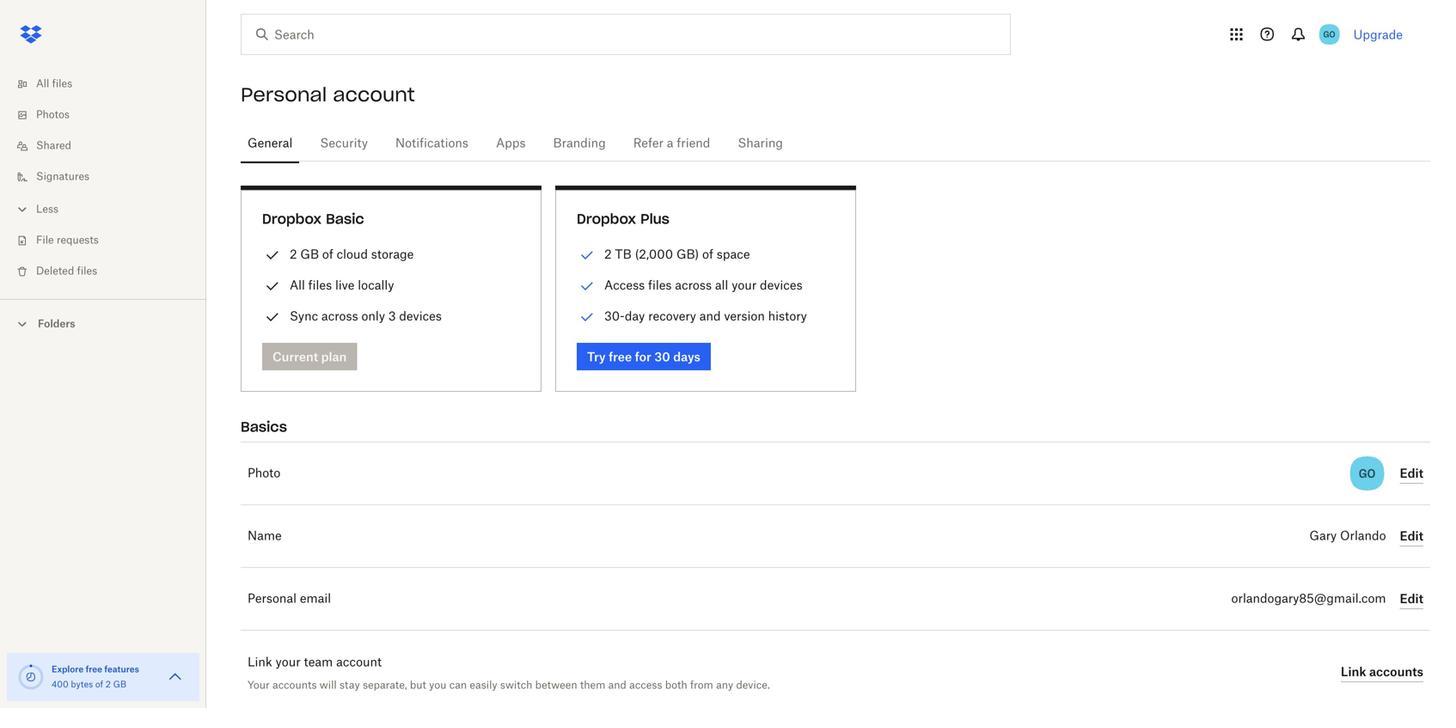 Task type: vqa. For each thing, say whether or not it's contained in the screenshot.
"11"
no



Task type: describe. For each thing, give the bounding box(es) containing it.
bytes
[[71, 681, 93, 690]]

1 vertical spatial account
[[336, 657, 382, 669]]

switch
[[500, 679, 533, 692]]

1 edit from the top
[[1400, 466, 1424, 481]]

recovery
[[648, 309, 696, 323]]

general
[[248, 138, 293, 150]]

team
[[304, 657, 333, 669]]

dropbox plus
[[577, 210, 670, 228]]

try
[[587, 350, 606, 364]]

link for link accounts
[[1341, 665, 1367, 679]]

signatures link
[[14, 162, 206, 193]]

accounts for your
[[273, 679, 317, 692]]

1 horizontal spatial go
[[1359, 466, 1376, 482]]

2 for dropbox basic
[[290, 247, 297, 261]]

email
[[300, 593, 331, 605]]

personal for personal account
[[241, 83, 327, 107]]

days
[[673, 350, 701, 364]]

2 tb (2,000 gb) of space
[[604, 247, 750, 261]]

folders
[[38, 317, 75, 330]]

from
[[690, 679, 713, 692]]

basics
[[241, 418, 287, 436]]

photo
[[248, 468, 281, 480]]

30-day recovery and version history
[[604, 309, 807, 323]]

name
[[248, 531, 282, 543]]

of inside explore free features 400 bytes of 2 gb
[[95, 681, 103, 690]]

file
[[36, 236, 54, 246]]

go button
[[1316, 21, 1344, 48]]

files for access files across all your devices
[[648, 278, 672, 292]]

edit button for gary orlando
[[1400, 526, 1424, 547]]

1 vertical spatial your
[[276, 657, 301, 669]]

folders button
[[0, 310, 206, 336]]

accounts for link
[[1370, 665, 1424, 679]]

Search text field
[[274, 25, 975, 44]]

0 vertical spatial and
[[700, 309, 721, 323]]

access
[[630, 679, 662, 692]]

orlando
[[1340, 531, 1387, 543]]

gb)
[[677, 247, 699, 261]]

for
[[635, 350, 652, 364]]

requests
[[57, 236, 99, 246]]

branding tab
[[546, 123, 613, 164]]

less
[[36, 205, 58, 215]]

files for deleted files
[[77, 267, 97, 277]]

access
[[604, 278, 645, 292]]

deleted files
[[36, 267, 97, 277]]

all files link
[[14, 69, 206, 100]]

list containing all files
[[0, 58, 206, 299]]

edit for orlandogary85@gmail.com
[[1400, 592, 1424, 606]]

personal account
[[241, 83, 415, 107]]

device.
[[736, 679, 770, 692]]

link your team account
[[248, 657, 382, 669]]

separate,
[[363, 679, 407, 692]]

sync
[[290, 309, 318, 323]]

them
[[580, 679, 606, 692]]

deleted files link
[[14, 256, 206, 287]]

tb
[[615, 247, 632, 261]]

both
[[665, 679, 688, 692]]

0 vertical spatial account
[[333, 83, 415, 107]]

recommended image
[[577, 276, 598, 297]]

any
[[716, 679, 734, 692]]

shared link
[[14, 131, 206, 162]]

easily
[[470, 679, 498, 692]]

dropbox for dropbox plus
[[577, 210, 636, 228]]

branding
[[553, 138, 606, 150]]

2 horizontal spatial of
[[703, 247, 714, 261]]

1 horizontal spatial your
[[732, 278, 757, 292]]

go inside popup button
[[1324, 29, 1336, 40]]

storage
[[371, 247, 414, 261]]

refer
[[633, 138, 664, 150]]

notifications
[[396, 138, 469, 150]]

gb inside explore free features 400 bytes of 2 gb
[[113, 681, 127, 690]]

can
[[449, 679, 467, 692]]

upgrade
[[1354, 27, 1403, 42]]

link accounts button
[[1341, 662, 1424, 683]]

dropbox basic
[[262, 210, 364, 228]]

a
[[667, 138, 674, 150]]

all files
[[36, 79, 72, 89]]

shared
[[36, 141, 71, 151]]

access files across all your devices
[[604, 278, 803, 292]]

you
[[429, 679, 447, 692]]

will
[[320, 679, 337, 692]]

personal for personal email
[[248, 593, 297, 605]]



Task type: locate. For each thing, give the bounding box(es) containing it.
your
[[732, 278, 757, 292], [276, 657, 301, 669]]

1 recommended image from the top
[[577, 245, 598, 266]]

0 vertical spatial your
[[732, 278, 757, 292]]

file requests
[[36, 236, 99, 246]]

personal up general tab
[[241, 83, 327, 107]]

0 horizontal spatial dropbox
[[262, 210, 322, 228]]

account up 'stay'
[[336, 657, 382, 669]]

friend
[[677, 138, 711, 150]]

all for all files
[[36, 79, 49, 89]]

1 vertical spatial all
[[290, 278, 305, 292]]

explore free features 400 bytes of 2 gb
[[52, 664, 139, 690]]

less image
[[14, 201, 31, 218]]

400
[[52, 681, 69, 690]]

link inside 'button'
[[1341, 665, 1367, 679]]

explore
[[52, 664, 84, 675]]

0 vertical spatial gb
[[300, 247, 319, 261]]

only
[[362, 309, 385, 323]]

2 gb of cloud storage
[[290, 247, 414, 261]]

recommended image for 2
[[577, 245, 598, 266]]

of
[[322, 247, 334, 261], [703, 247, 714, 261], [95, 681, 103, 690]]

locally
[[358, 278, 394, 292]]

refer a friend
[[633, 138, 711, 150]]

free
[[609, 350, 632, 364], [86, 664, 102, 675]]

dropbox for dropbox basic
[[262, 210, 322, 228]]

2 for dropbox plus
[[604, 247, 612, 261]]

2 edit button from the top
[[1400, 526, 1424, 547]]

personal
[[241, 83, 327, 107], [248, 593, 297, 605]]

0 horizontal spatial devices
[[399, 309, 442, 323]]

2 horizontal spatial 2
[[604, 247, 612, 261]]

2 vertical spatial edit button
[[1400, 589, 1424, 610]]

files up the photos
[[52, 79, 72, 89]]

across down all files live locally
[[321, 309, 358, 323]]

files right the deleted
[[77, 267, 97, 277]]

1 horizontal spatial of
[[322, 247, 334, 261]]

account
[[333, 83, 415, 107], [336, 657, 382, 669]]

free for try
[[609, 350, 632, 364]]

files down (2,000
[[648, 278, 672, 292]]

gb down dropbox basic
[[300, 247, 319, 261]]

gary
[[1310, 531, 1337, 543]]

1 horizontal spatial devices
[[760, 278, 803, 292]]

gary orlando
[[1310, 531, 1387, 543]]

and down access files across all your devices
[[700, 309, 721, 323]]

photos link
[[14, 100, 206, 131]]

recommended image for 30-
[[577, 307, 598, 328]]

1 horizontal spatial 2
[[290, 247, 297, 261]]

link accounts
[[1341, 665, 1424, 679]]

list
[[0, 58, 206, 299]]

your left team
[[276, 657, 301, 669]]

orlandogary85@gmail.com
[[1232, 593, 1387, 605]]

1 vertical spatial recommended image
[[577, 307, 598, 328]]

your
[[248, 679, 270, 692]]

recommended image
[[577, 245, 598, 266], [577, 307, 598, 328]]

0 vertical spatial free
[[609, 350, 632, 364]]

personal left email
[[248, 593, 297, 605]]

history
[[768, 309, 807, 323]]

1 horizontal spatial link
[[1341, 665, 1367, 679]]

0 horizontal spatial free
[[86, 664, 102, 675]]

1 horizontal spatial across
[[675, 278, 712, 292]]

30
[[655, 350, 671, 364]]

1 vertical spatial free
[[86, 664, 102, 675]]

link down orlandogary85@gmail.com
[[1341, 665, 1367, 679]]

tab list
[[241, 120, 1431, 164]]

space
[[717, 247, 750, 261]]

try free for 30 days button
[[577, 343, 711, 371]]

file requests link
[[14, 225, 206, 256]]

gb
[[300, 247, 319, 261], [113, 681, 127, 690]]

1 vertical spatial personal
[[248, 593, 297, 605]]

security
[[320, 138, 368, 150]]

apps
[[496, 138, 526, 150]]

plus
[[641, 210, 670, 228]]

1 horizontal spatial and
[[700, 309, 721, 323]]

sharing
[[738, 138, 783, 150]]

0 horizontal spatial and
[[608, 679, 627, 692]]

signatures
[[36, 172, 89, 182]]

0 horizontal spatial your
[[276, 657, 301, 669]]

3
[[388, 309, 396, 323]]

edit button
[[1400, 463, 1424, 484], [1400, 526, 1424, 547], [1400, 589, 1424, 610]]

gb down features
[[113, 681, 127, 690]]

recommended image left 30-
[[577, 307, 598, 328]]

personal email
[[248, 593, 331, 605]]

sharing tab
[[731, 123, 790, 164]]

files left live
[[308, 278, 332, 292]]

cloud
[[337, 247, 368, 261]]

1 vertical spatial and
[[608, 679, 627, 692]]

2 down features
[[106, 681, 111, 690]]

dropbox image
[[14, 17, 48, 52]]

accounts
[[1370, 665, 1424, 679], [273, 679, 317, 692]]

stay
[[340, 679, 360, 692]]

1 horizontal spatial all
[[290, 278, 305, 292]]

1 horizontal spatial dropbox
[[577, 210, 636, 228]]

link
[[248, 657, 272, 669], [1341, 665, 1367, 679]]

2 dropbox from the left
[[577, 210, 636, 228]]

free inside "button"
[[609, 350, 632, 364]]

1 dropbox from the left
[[262, 210, 322, 228]]

0 horizontal spatial link
[[248, 657, 272, 669]]

day
[[625, 309, 645, 323]]

0 vertical spatial personal
[[241, 83, 327, 107]]

files for all files
[[52, 79, 72, 89]]

all inside list
[[36, 79, 49, 89]]

version
[[724, 309, 765, 323]]

notifications tab
[[389, 123, 475, 164]]

1 horizontal spatial gb
[[300, 247, 319, 261]]

and right them
[[608, 679, 627, 692]]

2 edit from the top
[[1400, 529, 1424, 543]]

your right all
[[732, 278, 757, 292]]

0 horizontal spatial gb
[[113, 681, 127, 690]]

link up the your
[[248, 657, 272, 669]]

1 vertical spatial go
[[1359, 466, 1376, 482]]

0 vertical spatial devices
[[760, 278, 803, 292]]

features
[[104, 664, 139, 675]]

all files live locally
[[290, 278, 394, 292]]

photos
[[36, 110, 70, 120]]

2 left tb
[[604, 247, 612, 261]]

0 horizontal spatial across
[[321, 309, 358, 323]]

0 vertical spatial edit
[[1400, 466, 1424, 481]]

0 horizontal spatial go
[[1324, 29, 1336, 40]]

but
[[410, 679, 426, 692]]

1 edit button from the top
[[1400, 463, 1424, 484]]

0 horizontal spatial accounts
[[273, 679, 317, 692]]

0 horizontal spatial of
[[95, 681, 103, 690]]

1 vertical spatial edit button
[[1400, 526, 1424, 547]]

go left upgrade
[[1324, 29, 1336, 40]]

all
[[715, 278, 729, 292]]

0 vertical spatial recommended image
[[577, 245, 598, 266]]

all for all files live locally
[[290, 278, 305, 292]]

free inside explore free features 400 bytes of 2 gb
[[86, 664, 102, 675]]

sync across only 3 devices
[[290, 309, 442, 323]]

3 edit from the top
[[1400, 592, 1424, 606]]

refer a friend tab
[[627, 123, 717, 164]]

general tab
[[241, 123, 299, 164]]

recommended image up recommended icon
[[577, 245, 598, 266]]

devices
[[760, 278, 803, 292], [399, 309, 442, 323]]

basic
[[326, 210, 364, 228]]

0 vertical spatial go
[[1324, 29, 1336, 40]]

devices right 3
[[399, 309, 442, 323]]

(2,000
[[635, 247, 673, 261]]

try free for 30 days
[[587, 350, 701, 364]]

between
[[535, 679, 577, 692]]

live
[[335, 278, 355, 292]]

0 vertical spatial all
[[36, 79, 49, 89]]

upgrade link
[[1354, 27, 1403, 42]]

free left for
[[609, 350, 632, 364]]

0 horizontal spatial all
[[36, 79, 49, 89]]

1 vertical spatial edit
[[1400, 529, 1424, 543]]

quota usage element
[[17, 664, 45, 691]]

all up the photos
[[36, 79, 49, 89]]

accounts inside 'button'
[[1370, 665, 1424, 679]]

dropbox up tb
[[577, 210, 636, 228]]

across
[[675, 278, 712, 292], [321, 309, 358, 323]]

edit button for orlandogary85@gmail.com
[[1400, 589, 1424, 610]]

tab list containing general
[[241, 120, 1431, 164]]

1 horizontal spatial accounts
[[1370, 665, 1424, 679]]

of left cloud
[[322, 247, 334, 261]]

1 vertical spatial devices
[[399, 309, 442, 323]]

your accounts will stay separate, but you can easily switch between them and access both from any device.
[[248, 679, 770, 692]]

of right bytes
[[95, 681, 103, 690]]

devices up "history"
[[760, 278, 803, 292]]

2 vertical spatial edit
[[1400, 592, 1424, 606]]

0 vertical spatial across
[[675, 278, 712, 292]]

1 vertical spatial gb
[[113, 681, 127, 690]]

free up bytes
[[86, 664, 102, 675]]

link for link your team account
[[248, 657, 272, 669]]

free for explore
[[86, 664, 102, 675]]

2 recommended image from the top
[[577, 307, 598, 328]]

2
[[290, 247, 297, 261], [604, 247, 612, 261], [106, 681, 111, 690]]

1 vertical spatial across
[[321, 309, 358, 323]]

0 horizontal spatial 2
[[106, 681, 111, 690]]

security tab
[[313, 123, 375, 164]]

edit for gary orlando
[[1400, 529, 1424, 543]]

2 down dropbox basic
[[290, 247, 297, 261]]

across left all
[[675, 278, 712, 292]]

edit
[[1400, 466, 1424, 481], [1400, 529, 1424, 543], [1400, 592, 1424, 606]]

dropbox left basic
[[262, 210, 322, 228]]

2 inside explore free features 400 bytes of 2 gb
[[106, 681, 111, 690]]

deleted
[[36, 267, 74, 277]]

and
[[700, 309, 721, 323], [608, 679, 627, 692]]

1 horizontal spatial free
[[609, 350, 632, 364]]

all up sync
[[290, 278, 305, 292]]

3 edit button from the top
[[1400, 589, 1424, 610]]

go
[[1324, 29, 1336, 40], [1359, 466, 1376, 482]]

0 vertical spatial edit button
[[1400, 463, 1424, 484]]

apps tab
[[489, 123, 533, 164]]

of right the gb)
[[703, 247, 714, 261]]

account up security
[[333, 83, 415, 107]]

30-
[[604, 309, 625, 323]]

files for all files live locally
[[308, 278, 332, 292]]

go up orlando
[[1359, 466, 1376, 482]]



